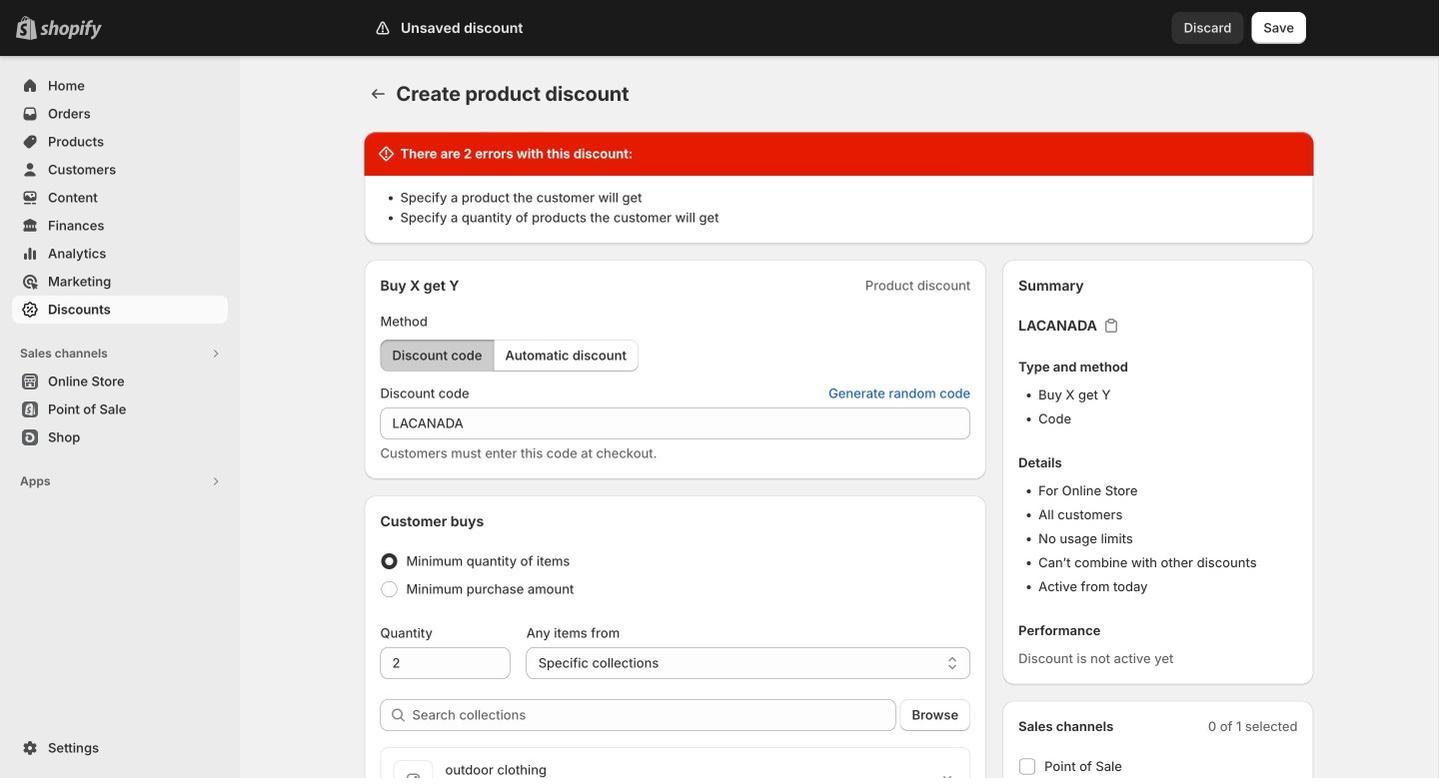 Task type: locate. For each thing, give the bounding box(es) containing it.
shopify image
[[40, 20, 102, 40]]

None text field
[[380, 648, 511, 680]]

Search collections text field
[[412, 700, 896, 732]]

None text field
[[380, 408, 971, 440]]



Task type: vqa. For each thing, say whether or not it's contained in the screenshot.
leftmost the Shopify image
no



